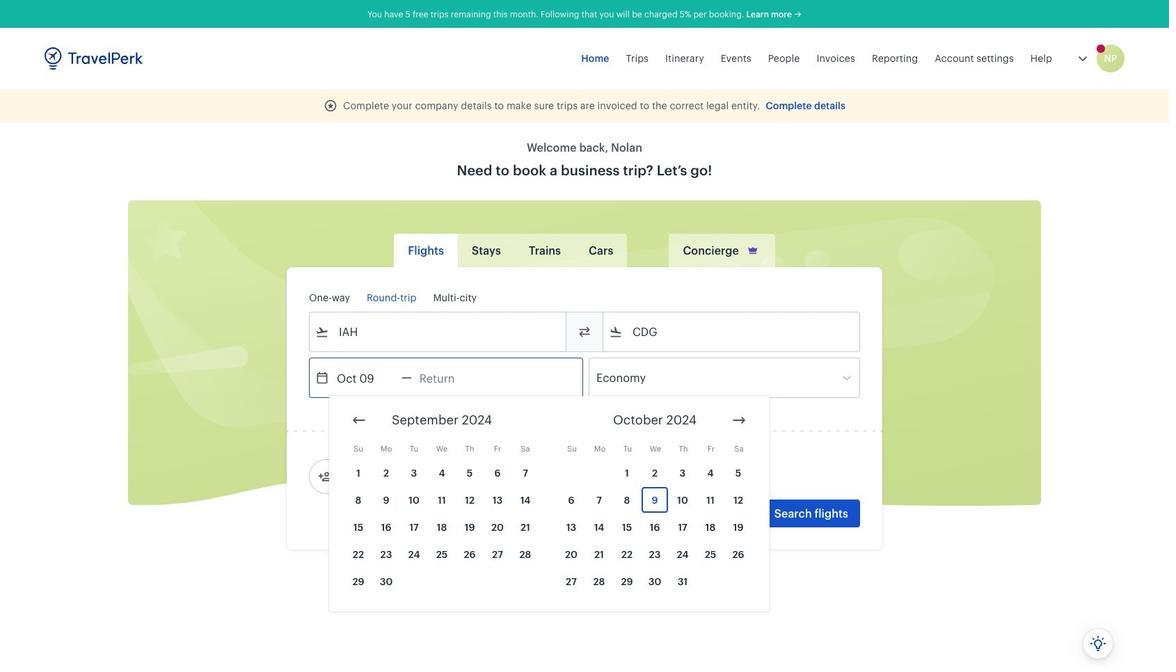 Task type: describe. For each thing, give the bounding box(es) containing it.
calendar application
[[329, 396, 1169, 612]]

From search field
[[329, 321, 548, 343]]

Depart text field
[[329, 358, 402, 397]]

To search field
[[623, 321, 842, 343]]



Task type: locate. For each thing, give the bounding box(es) containing it.
Return text field
[[412, 358, 484, 397]]

Add first traveler search field
[[332, 466, 477, 488]]

move backward to switch to the previous month. image
[[351, 412, 368, 429]]

move forward to switch to the next month. image
[[731, 412, 748, 429]]



